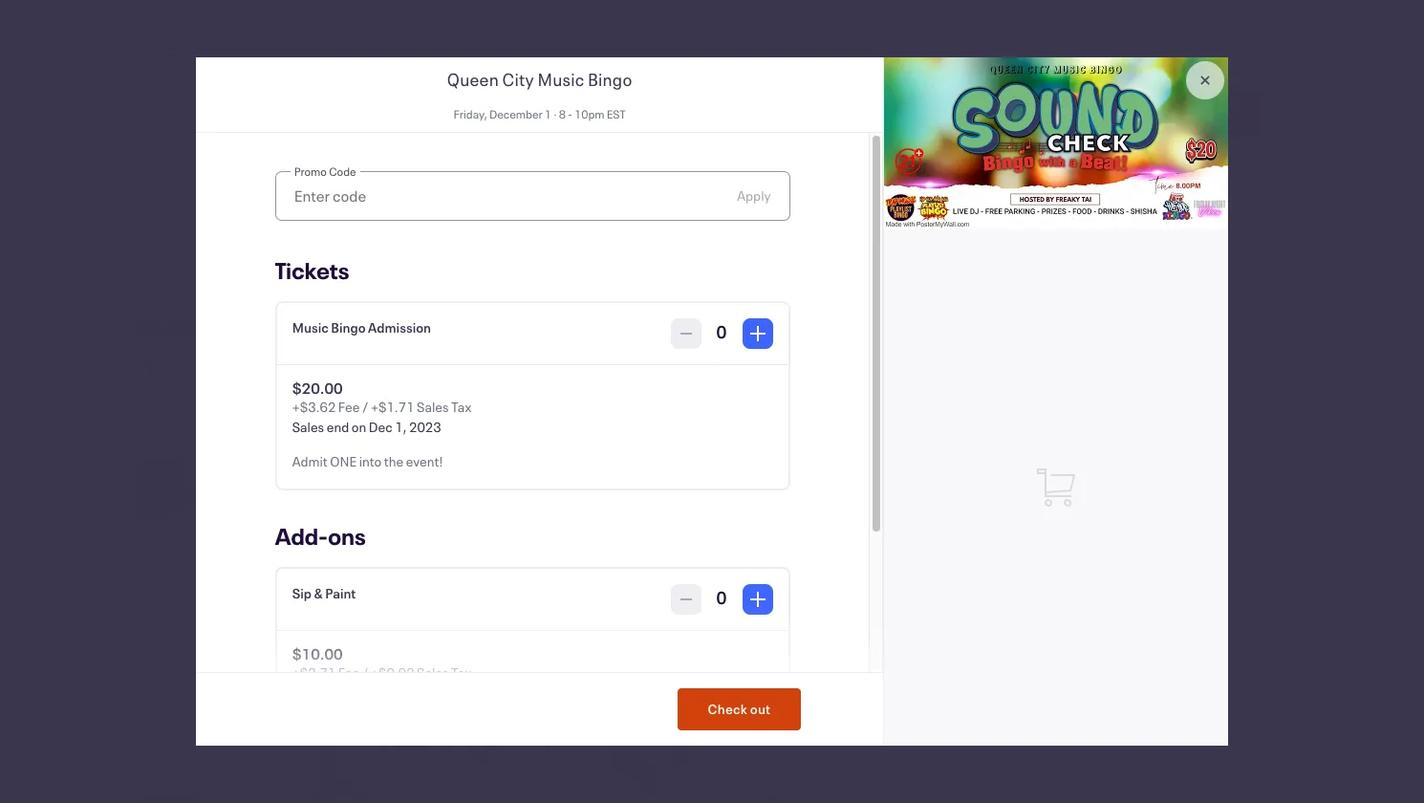 Task type: describe. For each thing, give the bounding box(es) containing it.
map region
[[131, 434, 865, 803]]

4 friday from the left
[[522, 120, 559, 139]]

nc
[[448, 381, 467, 400]]

2 friday from the left
[[302, 120, 340, 139]]

bar
[[220, 355, 241, 373]]

zodiac bar & grill 200 west woodlawn road #suite g charlotte, nc 28217
[[177, 355, 510, 400]]

more options
[[738, 171, 783, 210]]

200
[[177, 381, 201, 400]]

24
[[310, 179, 331, 202]]

-
[[338, 38, 344, 56]]

$20
[[1098, 46, 1129, 69]]

5 8:00pm from the left
[[627, 213, 674, 231]]

location
[[139, 311, 226, 341]]

grill
[[255, 355, 279, 373]]

1
[[311, 38, 319, 56]]

8
[[328, 38, 336, 56]]

more options button
[[715, 113, 806, 240]]

10pm
[[346, 38, 382, 56]]

woodlawn
[[236, 381, 297, 400]]

zodiac
[[177, 355, 218, 373]]

28217
[[470, 381, 510, 400]]

g
[[374, 381, 384, 400]]

1 friday from the left
[[192, 120, 230, 139]]

4 8:00pm from the left
[[517, 213, 564, 231]]

friday,
[[202, 38, 242, 56]]

road
[[300, 381, 330, 400]]

options
[[738, 192, 783, 210]]

1 november from the left
[[180, 148, 242, 166]]



Task type: locate. For each thing, give the bounding box(es) containing it.
8:00pm
[[187, 213, 234, 231], [297, 213, 344, 231], [407, 213, 454, 231], [517, 213, 564, 231], [627, 213, 674, 231]]

3 8:00pm from the left
[[407, 213, 454, 231]]

5 friday from the left
[[632, 120, 669, 139]]

december
[[245, 38, 308, 56]]

2 8:00pm from the left
[[297, 213, 344, 231]]

west
[[203, 381, 233, 400]]

0 horizontal spatial november
[[180, 148, 242, 166]]

friday, december 1 · 8 - 10pm est
[[202, 38, 407, 56]]

more
[[744, 171, 775, 189]]

google image
[[143, 789, 207, 803]]

friday
[[192, 120, 230, 139], [302, 120, 340, 139], [412, 120, 449, 139], [522, 120, 559, 139], [632, 120, 669, 139]]

est
[[384, 38, 407, 56]]

#suite
[[332, 381, 372, 400]]

2 november from the left
[[290, 148, 352, 166]]

1 8:00pm from the left
[[187, 213, 234, 231]]

·
[[321, 38, 325, 56]]

charlotte,
[[386, 381, 446, 400]]

3 friday from the left
[[412, 120, 449, 139]]

&
[[243, 355, 252, 373]]

1 horizontal spatial november
[[290, 148, 352, 166]]

november
[[180, 148, 242, 166], [290, 148, 352, 166]]



Task type: vqa. For each thing, say whether or not it's contained in the screenshot.
music,
no



